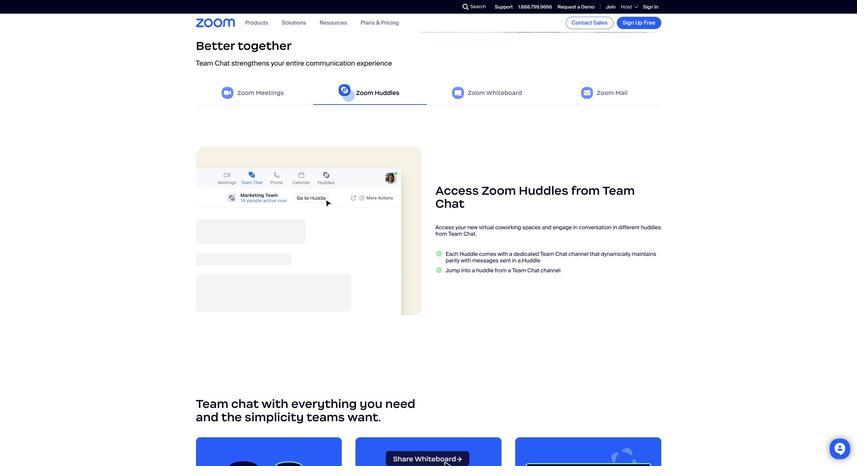 Task type: vqa. For each thing, say whether or not it's contained in the screenshot.
Watch
no



Task type: describe. For each thing, give the bounding box(es) containing it.
zoom logo image
[[196, 19, 235, 27]]

host
[[621, 4, 633, 10]]

zoom huddles
[[356, 89, 400, 97]]

teams
[[307, 410, 345, 425]]

from inside access zoom huddles from team chat
[[571, 183, 600, 198]]

zoom for zoom huddles
[[356, 89, 373, 97]]

in inside each huddle comes with a dedicated team chat channel that dynamically maintains parity with messages sent in a huddle
[[512, 257, 517, 265]]

solutions
[[282, 19, 306, 26]]

huddles inside access zoom huddles from team chat
[[519, 183, 569, 198]]

chat
[[231, 397, 259, 412]]

that
[[590, 251, 600, 258]]

resources
[[320, 19, 347, 26]]

sign for sign up free
[[623, 19, 634, 26]]

request a demo link
[[558, 4, 595, 10]]

team chat strengthens your entire communication experience
[[196, 59, 392, 68]]

host button
[[621, 4, 638, 10]]

parity
[[446, 257, 460, 265]]

zoom mail image
[[581, 87, 594, 99]]

sent
[[500, 257, 511, 265]]

zoom whiteboard button
[[430, 81, 544, 105]]

sales
[[594, 19, 608, 26]]

support
[[495, 4, 513, 10]]

tabs tab list
[[196, 81, 662, 106]]

pricing
[[381, 19, 399, 26]]

zoom mail button
[[548, 81, 662, 105]]

zoom whiteboard
[[468, 89, 522, 97]]

chat inside access zoom huddles from team chat
[[436, 196, 465, 212]]

everything
[[291, 397, 357, 412]]

and for engage
[[542, 224, 552, 231]]

together
[[238, 38, 292, 53]]

engage
[[553, 224, 572, 231]]

huddle
[[477, 267, 494, 275]]

want.
[[348, 410, 381, 425]]

plans
[[361, 19, 375, 26]]

access for access zoom huddles from team chat
[[436, 183, 479, 198]]

1.888.799.9666
[[519, 4, 552, 10]]

and for the
[[196, 410, 219, 425]]

demo
[[582, 4, 595, 10]]

with inside team chat with everything you need and the simplicity teams want.
[[262, 397, 289, 412]]

experience
[[357, 59, 392, 68]]

2 horizontal spatial with
[[498, 251, 508, 258]]

1.888.799.9666 link
[[519, 4, 552, 10]]

team inside access zoom huddles from team chat
[[603, 183, 635, 198]]

zoom whiteboard image
[[452, 87, 465, 99]]

channel for dedicated
[[569, 251, 589, 258]]

2 horizontal spatial in
[[613, 224, 617, 231]]

messages
[[473, 257, 499, 265]]

channel for a
[[541, 267, 561, 275]]

access for access your new virtual coworking spaces and engage in conversation in different huddles from team chat.
[[436, 224, 454, 231]]

need
[[385, 397, 416, 412]]

zoom for zoom mail
[[597, 89, 614, 97]]

plans & pricing link
[[361, 19, 399, 26]]

&
[[376, 19, 380, 26]]

sign up free
[[623, 19, 656, 26]]

zoom huddles tab panel
[[196, 133, 662, 337]]

you
[[360, 397, 383, 412]]

join link
[[606, 4, 616, 10]]

dedicated
[[514, 251, 539, 258]]

products
[[245, 19, 268, 26]]

access your new virtual coworking spaces and engage in conversation in different huddles from team chat.
[[436, 224, 661, 238]]

zoom meetings image
[[222, 87, 234, 99]]

in
[[655, 4, 659, 10]]

communication
[[306, 59, 355, 68]]

free
[[644, 19, 656, 26]]

a down the sent
[[508, 267, 511, 275]]

request a demo
[[558, 4, 595, 10]]

1 horizontal spatial with
[[461, 257, 471, 265]]

up
[[636, 19, 643, 26]]

team chat with everything you need and the simplicity teams want.
[[196, 397, 416, 425]]

zoom meetings
[[237, 89, 284, 97]]

join
[[606, 4, 616, 10]]

coworking
[[496, 224, 521, 231]]



Task type: locate. For each thing, give the bounding box(es) containing it.
with up into
[[461, 257, 471, 265]]

1 vertical spatial huddles
[[519, 183, 569, 198]]

simplicity
[[245, 410, 304, 425]]

jump into a huddle from a team chat channel
[[446, 267, 561, 275]]

into
[[461, 267, 471, 275]]

comes
[[479, 251, 497, 258]]

1 horizontal spatial huddles
[[519, 183, 569, 198]]

access inside access your new virtual coworking spaces and engage in conversation in different huddles from team chat.
[[436, 224, 454, 231]]

a right into
[[472, 267, 475, 275]]

in right the sent
[[512, 257, 517, 265]]

and inside access your new virtual coworking spaces and engage in conversation in different huddles from team chat.
[[542, 224, 552, 231]]

sign left "in"
[[643, 4, 654, 10]]

a left dedicated
[[509, 251, 512, 258]]

huddles inside zoom huddles button
[[375, 89, 400, 97]]

sign up free link
[[617, 17, 662, 29]]

resources button
[[320, 19, 347, 26]]

contact
[[572, 19, 592, 26]]

0 horizontal spatial huddle
[[460, 251, 478, 258]]

1 vertical spatial from
[[436, 231, 447, 238]]

team inside access your new virtual coworking spaces and engage in conversation in different huddles from team chat.
[[449, 231, 462, 238]]

chat inside each huddle comes with a dedicated team chat channel that dynamically maintains parity with messages sent in a huddle
[[556, 251, 568, 258]]

contact sales
[[572, 19, 608, 26]]

2 access from the top
[[436, 224, 454, 231]]

0 vertical spatial from
[[571, 183, 600, 198]]

search
[[471, 3, 486, 10]]

from
[[571, 183, 600, 198], [436, 231, 447, 238], [495, 267, 507, 275]]

and
[[542, 224, 552, 231], [196, 410, 219, 425]]

jump
[[446, 267, 460, 275]]

zoom for zoom meetings
[[237, 89, 255, 97]]

1 vertical spatial sign
[[623, 19, 634, 26]]

huddles
[[641, 224, 661, 231]]

the
[[221, 410, 242, 425]]

zoom
[[237, 89, 255, 97], [356, 89, 373, 97], [468, 89, 485, 97], [597, 89, 614, 97], [482, 183, 516, 198]]

1 vertical spatial channel
[[541, 267, 561, 275]]

channel down each huddle comes with a dedicated team chat channel that dynamically maintains parity with messages sent in a huddle
[[541, 267, 561, 275]]

team
[[196, 59, 213, 68], [603, 183, 635, 198], [449, 231, 462, 238], [541, 251, 554, 258], [513, 267, 526, 275], [196, 397, 229, 412]]

channel
[[569, 251, 589, 258], [541, 267, 561, 275]]

each
[[446, 251, 459, 258]]

1 horizontal spatial your
[[456, 224, 466, 231]]

plans & pricing
[[361, 19, 399, 26]]

sign left 'up'
[[623, 19, 634, 26]]

zoom for zoom whiteboard
[[468, 89, 485, 97]]

0 horizontal spatial your
[[271, 59, 285, 68]]

sign for sign in
[[643, 4, 654, 10]]

2 horizontal spatial from
[[571, 183, 600, 198]]

meetings
[[256, 89, 284, 97]]

with right comes at right
[[498, 251, 508, 258]]

0 horizontal spatial with
[[262, 397, 289, 412]]

contact sales link
[[566, 17, 614, 29]]

0 horizontal spatial and
[[196, 410, 219, 425]]

maintains
[[632, 251, 657, 258]]

zoom huddles button
[[313, 81, 427, 105]]

and right spaces
[[542, 224, 552, 231]]

team inside each huddle comes with a dedicated team chat channel that dynamically maintains parity with messages sent in a huddle
[[541, 251, 554, 258]]

in
[[573, 224, 578, 231], [613, 224, 617, 231], [512, 257, 517, 265]]

access zoom huddles from team chat
[[436, 183, 635, 212]]

0 vertical spatial sign
[[643, 4, 654, 10]]

your left entire
[[271, 59, 285, 68]]

2 vertical spatial from
[[495, 267, 507, 275]]

huddle right each
[[460, 251, 478, 258]]

entire
[[286, 59, 304, 68]]

different
[[619, 224, 640, 231]]

better together
[[196, 38, 292, 53]]

zoom inside 'button'
[[237, 89, 255, 97]]

1 horizontal spatial channel
[[569, 251, 589, 258]]

strengthens
[[232, 59, 269, 68]]

huddles
[[375, 89, 400, 97], [519, 183, 569, 198]]

spaces
[[523, 224, 541, 231]]

0 vertical spatial and
[[542, 224, 552, 231]]

access
[[436, 183, 479, 198], [436, 224, 454, 231]]

virtual
[[479, 224, 494, 231]]

1 horizontal spatial from
[[495, 267, 507, 275]]

products button
[[245, 19, 268, 26]]

sign
[[643, 4, 654, 10], [623, 19, 634, 26]]

sign in link
[[643, 4, 659, 10]]

and left 'the'
[[196, 410, 219, 425]]

a left the 'demo'
[[578, 4, 580, 10]]

mail
[[616, 89, 628, 97]]

each huddle comes with a dedicated team chat channel that dynamically maintains parity with messages sent in a huddle
[[446, 251, 657, 265]]

in right engage
[[573, 224, 578, 231]]

from inside access your new virtual coworking spaces and engage in conversation in different huddles from team chat.
[[436, 231, 447, 238]]

0 horizontal spatial sign
[[623, 19, 634, 26]]

zoom mail
[[597, 89, 628, 97]]

0 vertical spatial channel
[[569, 251, 589, 258]]

in left different at top right
[[613, 224, 617, 231]]

your inside access your new virtual coworking spaces and engage in conversation in different huddles from team chat.
[[456, 224, 466, 231]]

1 access from the top
[[436, 183, 479, 198]]

request
[[558, 4, 577, 10]]

0 horizontal spatial in
[[512, 257, 517, 265]]

whiteboard
[[487, 89, 522, 97]]

dynamically
[[601, 251, 631, 258]]

with
[[498, 251, 508, 258], [461, 257, 471, 265], [262, 397, 289, 412]]

zoom meetings button
[[196, 81, 310, 105]]

channel inside each huddle comes with a dedicated team chat channel that dynamically maintains parity with messages sent in a huddle
[[569, 251, 589, 258]]

your left new
[[456, 224, 466, 231]]

better
[[196, 38, 235, 53]]

1 horizontal spatial sign
[[643, 4, 654, 10]]

1 horizontal spatial in
[[573, 224, 578, 231]]

1 horizontal spatial huddle
[[522, 257, 541, 265]]

zoom huddles image
[[339, 84, 351, 96]]

None search field
[[438, 1, 464, 12]]

0 vertical spatial huddles
[[375, 89, 400, 97]]

0 vertical spatial access
[[436, 183, 479, 198]]

access inside access zoom huddles from team chat
[[436, 183, 479, 198]]

sign in
[[643, 4, 659, 10]]

and inside team chat with everything you need and the simplicity teams want.
[[196, 410, 219, 425]]

support link
[[495, 4, 513, 10]]

huddle right the sent
[[522, 257, 541, 265]]

huddle
[[460, 251, 478, 258], [522, 257, 541, 265]]

search image
[[463, 4, 469, 10], [463, 4, 469, 10]]

zoom inside access zoom huddles from team chat
[[482, 183, 516, 198]]

1 vertical spatial access
[[436, 224, 454, 231]]

0 horizontal spatial from
[[436, 231, 447, 238]]

1 vertical spatial your
[[456, 224, 466, 231]]

chat
[[215, 59, 230, 68], [436, 196, 465, 212], [556, 251, 568, 258], [528, 267, 540, 275]]

0 horizontal spatial huddles
[[375, 89, 400, 97]]

with right chat
[[262, 397, 289, 412]]

1 vertical spatial and
[[196, 410, 219, 425]]

conversation
[[579, 224, 612, 231]]

channel left that
[[569, 251, 589, 258]]

your
[[271, 59, 285, 68], [456, 224, 466, 231]]

1 horizontal spatial and
[[542, 224, 552, 231]]

new
[[468, 224, 478, 231]]

a right the sent
[[518, 257, 521, 265]]

0 vertical spatial your
[[271, 59, 285, 68]]

team inside team chat with everything you need and the simplicity teams want.
[[196, 397, 229, 412]]

chat.
[[464, 231, 477, 238]]

a
[[578, 4, 580, 10], [509, 251, 512, 258], [518, 257, 521, 265], [472, 267, 475, 275], [508, 267, 511, 275]]

solutions button
[[282, 19, 306, 26]]

go to huddle image
[[196, 147, 422, 316]]

0 horizontal spatial channel
[[541, 267, 561, 275]]



